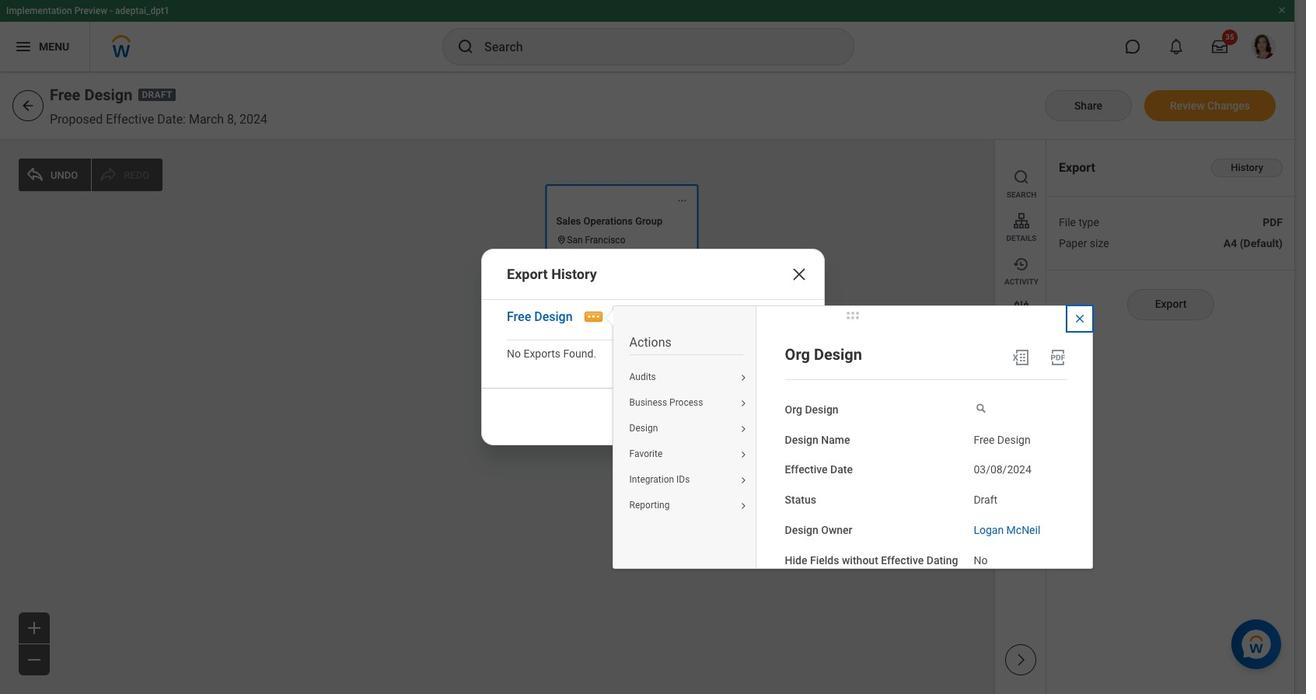 Task type: vqa. For each thing, say whether or not it's contained in the screenshot.


Task type: describe. For each thing, give the bounding box(es) containing it.
name
[[821, 434, 850, 446]]

profile logan mcneil element
[[1242, 30, 1285, 64]]

location image
[[556, 235, 567, 246]]

design left name
[[785, 434, 819, 446]]

export inside dialog
[[507, 266, 548, 282]]

proposed effective date: march 8, 2024
[[50, 112, 268, 127]]

export history dialog
[[481, 249, 825, 446]]

no for no
[[974, 554, 988, 567]]

view printable version (pdf) image
[[1049, 348, 1068, 367]]

free design for design name element at the bottom right
[[974, 434, 1031, 446]]

march
[[189, 112, 224, 127]]

design menu item
[[613, 416, 759, 442]]

org design for org design
[[785, 404, 839, 416]]

sales
[[556, 215, 581, 227]]

no exports found.
[[507, 348, 597, 360]]

chevron right image for design
[[734, 425, 752, 434]]

hide fields without effective dating
[[785, 554, 958, 567]]

reporting
[[630, 500, 670, 511]]

preview
[[74, 5, 107, 16]]

search image
[[456, 37, 475, 56]]

chevron right image
[[734, 476, 752, 486]]

free for free design 'link'
[[507, 309, 531, 324]]

mcneil
[[1007, 524, 1041, 537]]

status element
[[974, 485, 998, 508]]

undo
[[51, 169, 78, 181]]

x image
[[790, 265, 809, 284]]

design inside export history dialog
[[534, 309, 573, 324]]

minus image
[[25, 651, 44, 670]]

effective date
[[785, 464, 853, 476]]

free design for free design 'link'
[[507, 309, 573, 324]]

size
[[1090, 237, 1109, 249]]

changes
[[1208, 99, 1250, 112]]

proposed
[[50, 112, 103, 127]]

org for actions
[[785, 345, 810, 364]]

undo button
[[19, 159, 91, 191]]

history button
[[1212, 159, 1283, 177]]

found.
[[563, 348, 597, 360]]

03/08/2024
[[974, 464, 1032, 476]]

close environment banner image
[[1278, 5, 1287, 15]]

paper
[[1059, 237, 1087, 249]]

ids
[[677, 475, 690, 486]]

0
[[569, 258, 574, 269]]

notifications large image
[[1169, 39, 1184, 54]]

logan mcneil
[[974, 524, 1041, 537]]

export to excel image
[[1012, 348, 1031, 367]]

2 vertical spatial effective
[[881, 554, 924, 567]]

audits menu item
[[613, 365, 759, 391]]

0 horizontal spatial free
[[50, 86, 80, 104]]

san francisco
[[567, 235, 626, 246]]

sales operations group
[[556, 215, 663, 227]]

effective date element
[[974, 455, 1032, 478]]

-
[[110, 5, 113, 16]]

free design link
[[507, 309, 573, 324]]

file type
[[1059, 216, 1099, 229]]

operations
[[584, 215, 633, 227]]

region inside export history dialog
[[482, 389, 824, 430]]

chevron right image for reporting
[[734, 502, 752, 511]]

implementation
[[6, 5, 72, 16]]

paper size
[[1059, 237, 1109, 249]]

(default)
[[1240, 237, 1283, 249]]

logan
[[974, 524, 1004, 537]]

favorite
[[630, 449, 663, 460]]

history inside button
[[1231, 162, 1264, 174]]

design inside menu item
[[630, 423, 658, 434]]

actions
[[630, 335, 672, 350]]

no for no exports found.
[[507, 348, 521, 360]]

1 horizontal spatial effective
[[785, 464, 828, 476]]

share
[[1075, 99, 1103, 112]]

integration
[[630, 475, 674, 486]]

redo button
[[92, 159, 163, 191]]

san
[[567, 235, 583, 246]]

file
[[1059, 216, 1076, 229]]

undo l image
[[26, 166, 44, 184]]

group
[[635, 215, 663, 227]]

org design for actions
[[785, 345, 862, 364]]

logan mcneil link
[[974, 521, 1041, 537]]

review
[[1170, 99, 1205, 112]]



Task type: locate. For each thing, give the bounding box(es) containing it.
date
[[831, 464, 853, 476]]

menu containing audits
[[613, 365, 759, 519]]

details
[[1007, 234, 1037, 243]]

implementation preview -   adeptai_dpt1
[[6, 5, 169, 16]]

org design down move modal icon at the top of page
[[785, 345, 862, 364]]

free design
[[50, 86, 133, 104], [507, 309, 573, 324], [974, 434, 1031, 446]]

design owner
[[785, 524, 853, 537]]

1 vertical spatial org
[[785, 404, 802, 416]]

0 vertical spatial org design
[[785, 345, 862, 364]]

2 org from the top
[[785, 404, 802, 416]]

1 horizontal spatial free
[[507, 309, 531, 324]]

0 vertical spatial org
[[785, 345, 810, 364]]

2 vertical spatial free design
[[974, 434, 1031, 446]]

1 horizontal spatial no
[[974, 554, 988, 567]]

design up proposed
[[84, 86, 133, 104]]

0 vertical spatial no
[[507, 348, 521, 360]]

free design inside org design dialog
[[974, 434, 1031, 446]]

org design dialog
[[597, 306, 1094, 570]]

1 horizontal spatial menu
[[995, 140, 1046, 420]]

export history
[[507, 266, 597, 282]]

history inside dialog
[[551, 266, 597, 282]]

chevron right image inside business process menu item
[[734, 399, 752, 409]]

0 vertical spatial history
[[1231, 162, 1264, 174]]

0 horizontal spatial no
[[507, 348, 521, 360]]

design up no exports found.
[[534, 309, 573, 324]]

design up effective date 'element'
[[998, 434, 1031, 446]]

0 horizontal spatial history
[[551, 266, 597, 282]]

free up proposed
[[50, 86, 80, 104]]

region
[[482, 389, 824, 430]]

business
[[630, 398, 667, 409]]

activity
[[1005, 278, 1039, 286]]

free design up proposed
[[50, 86, 133, 104]]

without
[[842, 554, 879, 567]]

export button
[[1128, 289, 1215, 320]]

hide
[[785, 554, 808, 567]]

francisco
[[585, 235, 626, 246]]

close image
[[1074, 313, 1087, 325]]

history up pdf
[[1231, 162, 1264, 174]]

1 org from the top
[[785, 345, 810, 364]]

1 org design from the top
[[785, 345, 862, 364]]

free inside design name element
[[974, 434, 995, 446]]

no left exports
[[507, 348, 521, 360]]

2 horizontal spatial free
[[974, 434, 995, 446]]

org
[[785, 345, 810, 364], [785, 404, 802, 416]]

org for org design
[[785, 404, 802, 416]]

1 vertical spatial effective
[[785, 464, 828, 476]]

2 horizontal spatial effective
[[881, 554, 924, 567]]

search
[[1007, 191, 1037, 199]]

1 horizontal spatial free design
[[507, 309, 573, 324]]

chevron right image inside the design menu item
[[734, 425, 752, 434]]

free inside export history dialog
[[507, 309, 531, 324]]

0 horizontal spatial free design
[[50, 86, 133, 104]]

menu inside org design dialog
[[613, 365, 759, 519]]

adeptai_dpt1
[[115, 5, 169, 16]]

org chart image
[[556, 258, 567, 269]]

business process
[[630, 398, 703, 409]]

dating
[[927, 554, 958, 567]]

review changes button
[[1145, 90, 1276, 121]]

design up the favorite
[[630, 423, 658, 434]]

related actions image
[[677, 195, 688, 206]]

draft up logan
[[974, 494, 998, 506]]

effective left date:
[[106, 112, 154, 127]]

share button
[[1045, 90, 1132, 121]]

a4
[[1224, 237, 1237, 249]]

no
[[507, 348, 521, 360], [974, 554, 988, 567]]

1 vertical spatial draft
[[974, 494, 998, 506]]

0 vertical spatial draft
[[142, 90, 172, 101]]

implementation preview -   adeptai_dpt1 banner
[[0, 0, 1295, 72]]

business process menu item
[[613, 391, 759, 416]]

fields
[[810, 554, 839, 567]]

a4 (default)
[[1224, 237, 1283, 249]]

redo
[[124, 169, 149, 181]]

integration ids
[[630, 475, 690, 486]]

free design inside export history dialog
[[507, 309, 573, 324]]

chevron right image for business process
[[734, 399, 752, 409]]

hide fields without effective dating element
[[974, 545, 988, 568]]

chevron right image
[[734, 374, 752, 383], [734, 399, 752, 409], [734, 425, 752, 434], [734, 451, 752, 460], [734, 502, 752, 511], [1013, 652, 1028, 668]]

arrow left image
[[20, 98, 36, 114]]

inbox large image
[[1212, 39, 1228, 54]]

status
[[785, 494, 816, 506]]

export inside menu
[[1007, 365, 1036, 373]]

1 horizontal spatial history
[[1231, 162, 1264, 174]]

1 vertical spatial no
[[974, 554, 988, 567]]

effective left dating
[[881, 554, 924, 567]]

chevron right image inside favorite menu item
[[734, 451, 752, 460]]

2 horizontal spatial free design
[[974, 434, 1031, 446]]

menu
[[995, 140, 1046, 420], [613, 365, 759, 519]]

undo r image
[[99, 166, 118, 184]]

1 vertical spatial free design
[[507, 309, 573, 324]]

design down move modal icon at the top of page
[[814, 345, 862, 364]]

free for design name element at the bottom right
[[974, 434, 995, 446]]

design up "design name"
[[805, 404, 839, 416]]

2 vertical spatial free
[[974, 434, 995, 446]]

free
[[50, 86, 80, 104], [507, 309, 531, 324], [974, 434, 995, 446]]

chevron right image inside reporting menu item
[[734, 502, 752, 511]]

2024
[[240, 112, 268, 127]]

chevron right image for favorite
[[734, 451, 752, 460]]

1 vertical spatial history
[[551, 266, 597, 282]]

1 vertical spatial org design
[[785, 404, 839, 416]]

pdf
[[1263, 216, 1283, 229]]

draft up the proposed effective date: march 8, 2024 on the top of the page
[[142, 90, 172, 101]]

effective up status
[[785, 464, 828, 476]]

2 org design from the top
[[785, 404, 839, 416]]

history down san
[[551, 266, 597, 282]]

move modal image
[[837, 306, 869, 325]]

no inside org design dialog
[[974, 554, 988, 567]]

design
[[84, 86, 133, 104], [534, 309, 573, 324], [814, 345, 862, 364], [805, 404, 839, 416], [630, 423, 658, 434], [785, 434, 819, 446], [998, 434, 1031, 446], [785, 524, 819, 537]]

reporting menu item
[[613, 493, 759, 519]]

owner
[[821, 524, 853, 537]]

design down status
[[785, 524, 819, 537]]

1 horizontal spatial draft
[[974, 494, 998, 506]]

8,
[[227, 112, 237, 127]]

0 horizontal spatial effective
[[106, 112, 154, 127]]

design name element
[[974, 424, 1031, 448]]

design name
[[785, 434, 850, 446]]

draft inside org design dialog
[[974, 494, 998, 506]]

type
[[1079, 216, 1099, 229]]

audits
[[630, 372, 656, 383]]

history
[[1231, 162, 1264, 174], [551, 266, 597, 282]]

0 vertical spatial free
[[50, 86, 80, 104]]

free design up effective date 'element'
[[974, 434, 1031, 446]]

free up effective date 'element'
[[974, 434, 995, 446]]

export
[[1059, 160, 1096, 175], [507, 266, 548, 282], [1155, 298, 1187, 310], [1007, 365, 1036, 373]]

free up exports
[[507, 309, 531, 324]]

favorite menu item
[[613, 442, 759, 468]]

0 horizontal spatial menu
[[613, 365, 759, 519]]

exports
[[524, 348, 561, 360]]

integration ids menu item
[[613, 468, 759, 493]]

chevron right image for audits
[[734, 374, 752, 383]]

process
[[670, 398, 703, 409]]

no inside export history dialog
[[507, 348, 521, 360]]

effective
[[106, 112, 154, 127], [785, 464, 828, 476], [881, 554, 924, 567]]

review changes
[[1170, 99, 1250, 112]]

draft
[[142, 90, 172, 101], [974, 494, 998, 506]]

date:
[[157, 112, 186, 127]]

0 vertical spatial effective
[[106, 112, 154, 127]]

export inside button
[[1155, 298, 1187, 310]]

chevron right image inside the audits menu item
[[734, 374, 752, 383]]

org design up "design name"
[[785, 404, 839, 416]]

0 vertical spatial free design
[[50, 86, 133, 104]]

no down logan
[[974, 554, 988, 567]]

0 horizontal spatial draft
[[142, 90, 172, 101]]

free design up exports
[[507, 309, 573, 324]]

1 vertical spatial free
[[507, 309, 531, 324]]

menu containing search
[[995, 140, 1046, 420]]

org design
[[785, 345, 862, 364], [785, 404, 839, 416]]

plus image
[[25, 619, 44, 638]]



